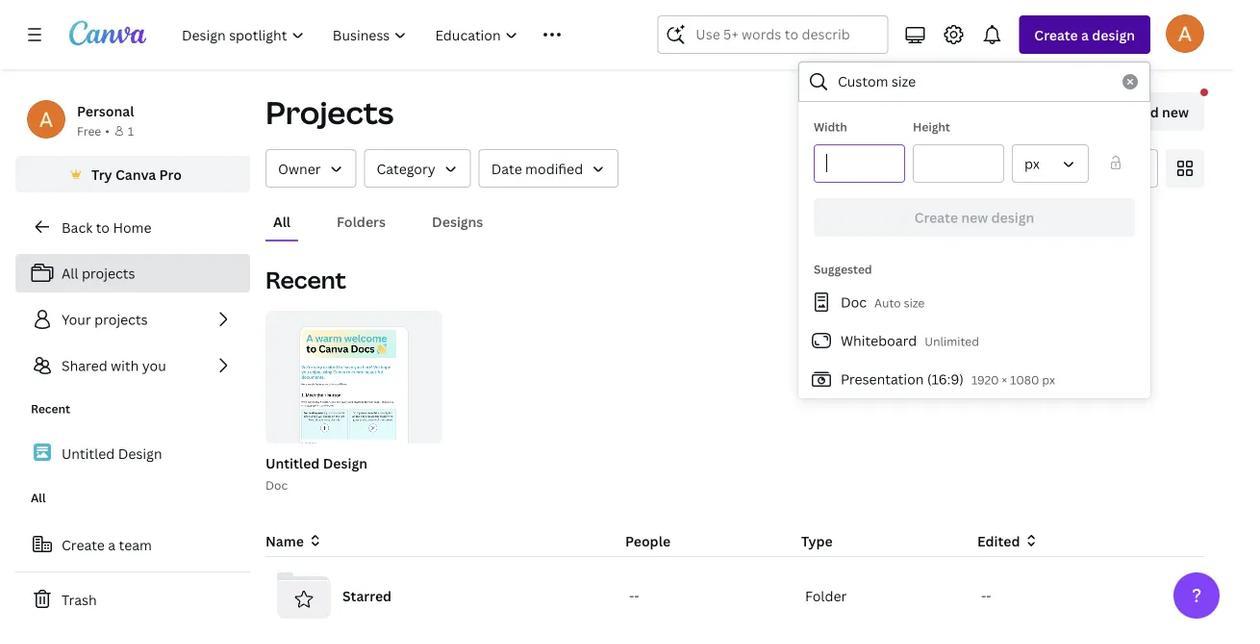 Task type: describe. For each thing, give the bounding box(es) containing it.
apple lee image
[[1167, 14, 1205, 53]]

a for design
[[1082, 26, 1089, 44]]

Units: px button
[[1013, 144, 1090, 183]]

create for create new design
[[915, 208, 959, 227]]

whiteboard
[[841, 332, 917, 350]]

projects for all projects
[[82, 264, 135, 282]]

you
[[142, 357, 166, 375]]

add new
[[1133, 103, 1190, 121]]

Search search field
[[696, 16, 850, 53]]

list containing doc
[[799, 283, 1151, 398]]

type
[[802, 532, 833, 550]]

×
[[1002, 372, 1008, 388]]

date
[[492, 159, 522, 178]]

pro
[[159, 165, 182, 183]]

a for team
[[108, 536, 116, 554]]

all for all button
[[273, 212, 291, 231]]

free
[[77, 123, 101, 139]]

auto
[[875, 295, 902, 311]]

your projects
[[62, 310, 148, 329]]

1 -- from the left
[[629, 587, 640, 605]]

new for create
[[962, 208, 989, 227]]

create a design
[[1035, 26, 1136, 44]]

date modified
[[492, 159, 583, 178]]

try canva pro
[[92, 165, 182, 183]]

create a team button
[[15, 526, 250, 564]]

unlimited
[[925, 333, 980, 349]]

starred
[[343, 587, 392, 605]]

all projects
[[62, 264, 135, 282]]

projects
[[266, 91, 394, 133]]

3 - from the left
[[982, 587, 987, 605]]

presentation (16:9) 1920 × 1080 px
[[841, 370, 1056, 388]]

px inside button
[[1025, 154, 1040, 173]]

category
[[377, 159, 436, 178]]

Search search field
[[838, 64, 1112, 100]]

doc inside untitled design doc
[[266, 477, 288, 493]]

try canva pro button
[[15, 156, 250, 192]]

2 - from the left
[[635, 587, 640, 605]]

1 - from the left
[[629, 587, 635, 605]]

1
[[128, 123, 134, 139]]

design for untitled design doc
[[323, 454, 368, 472]]

shared with you
[[62, 357, 166, 375]]

edited
[[978, 532, 1021, 550]]

width
[[814, 119, 848, 135]]

name
[[266, 532, 304, 550]]

your
[[62, 310, 91, 329]]

team
[[119, 536, 152, 554]]

home
[[113, 218, 152, 236]]

Width number field
[[827, 145, 893, 182]]

design for untitled design
[[118, 444, 162, 463]]

all for all projects
[[62, 264, 78, 282]]

all button
[[266, 203, 298, 240]]

Date modified button
[[479, 149, 619, 188]]

create for create a design
[[1035, 26, 1079, 44]]

(16:9)
[[928, 370, 964, 388]]

2 -- from the left
[[982, 587, 992, 605]]

back to home
[[62, 218, 152, 236]]

trash
[[62, 590, 97, 609]]

2 vertical spatial all
[[31, 490, 46, 506]]

1920
[[972, 372, 1000, 388]]

name button
[[266, 530, 323, 551]]

projects for your projects
[[94, 310, 148, 329]]



Task type: vqa. For each thing, say whether or not it's contained in the screenshot.
group
no



Task type: locate. For each thing, give the bounding box(es) containing it.
with
[[111, 357, 139, 375]]

1 vertical spatial create
[[915, 208, 959, 227]]

create left team
[[62, 536, 105, 554]]

-- down people
[[629, 587, 640, 605]]

0 horizontal spatial untitled
[[62, 444, 115, 463]]

shared with you link
[[15, 346, 250, 385]]

1 horizontal spatial --
[[982, 587, 992, 605]]

doc auto size
[[841, 293, 925, 311]]

create new design button
[[814, 198, 1136, 237]]

1 horizontal spatial doc
[[841, 293, 867, 311]]

doc left auto
[[841, 293, 867, 311]]

0 horizontal spatial recent
[[31, 401, 70, 417]]

design
[[1093, 26, 1136, 44], [992, 208, 1035, 227]]

add new button
[[1094, 92, 1205, 131]]

your projects link
[[15, 300, 250, 339]]

back to home link
[[15, 208, 250, 246]]

px inside presentation (16:9) 1920 × 1080 px
[[1043, 372, 1056, 388]]

untitled design link
[[15, 433, 250, 474]]

0 vertical spatial new
[[1163, 103, 1190, 121]]

design down shared with you link
[[118, 444, 162, 463]]

untitled up name button
[[266, 454, 320, 472]]

create for create a team
[[62, 536, 105, 554]]

designs
[[432, 212, 483, 231]]

0 horizontal spatial all
[[31, 490, 46, 506]]

1 vertical spatial projects
[[94, 310, 148, 329]]

doc inside list
[[841, 293, 867, 311]]

height
[[913, 119, 951, 135]]

trash link
[[15, 580, 250, 619]]

0 horizontal spatial a
[[108, 536, 116, 554]]

untitled down shared
[[62, 444, 115, 463]]

0 vertical spatial recent
[[266, 264, 346, 295]]

projects inside your projects link
[[94, 310, 148, 329]]

back
[[62, 218, 93, 236]]

1 vertical spatial recent
[[31, 401, 70, 417]]

1 horizontal spatial list
[[799, 283, 1151, 398]]

0 horizontal spatial --
[[629, 587, 640, 605]]

0 horizontal spatial new
[[962, 208, 989, 227]]

px right 1080
[[1043, 372, 1056, 388]]

design down px button
[[992, 208, 1035, 227]]

0 vertical spatial px
[[1025, 154, 1040, 173]]

modified
[[526, 159, 583, 178]]

doc down untitled design button
[[266, 477, 288, 493]]

create
[[1035, 26, 1079, 44], [915, 208, 959, 227], [62, 536, 105, 554]]

all inside all projects link
[[62, 264, 78, 282]]

to
[[96, 218, 110, 236]]

1 horizontal spatial design
[[323, 454, 368, 472]]

1 horizontal spatial design
[[1093, 26, 1136, 44]]

0 horizontal spatial doc
[[266, 477, 288, 493]]

untitled for untitled design
[[62, 444, 115, 463]]

design inside dropdown button
[[1093, 26, 1136, 44]]

1 vertical spatial px
[[1043, 372, 1056, 388]]

personal
[[77, 102, 134, 120]]

design
[[118, 444, 162, 463], [323, 454, 368, 472]]

shared
[[62, 357, 108, 375]]

4 - from the left
[[987, 587, 992, 605]]

-
[[629, 587, 635, 605], [635, 587, 640, 605], [982, 587, 987, 605], [987, 587, 992, 605]]

free •
[[77, 123, 110, 139]]

-- down edited
[[982, 587, 992, 605]]

top level navigation element
[[169, 15, 612, 54], [169, 15, 612, 54]]

0 vertical spatial projects
[[82, 264, 135, 282]]

1 horizontal spatial new
[[1163, 103, 1190, 121]]

folders
[[337, 212, 386, 231]]

2 horizontal spatial create
[[1035, 26, 1079, 44]]

all projects link
[[15, 254, 250, 293]]

1 vertical spatial doc
[[266, 477, 288, 493]]

design inside untitled design doc
[[323, 454, 368, 472]]

0 horizontal spatial list
[[15, 254, 250, 385]]

create up size
[[915, 208, 959, 227]]

whiteboard unlimited
[[841, 332, 980, 350]]

1 horizontal spatial untitled
[[266, 454, 320, 472]]

folders button
[[329, 203, 394, 240]]

0 horizontal spatial px
[[1025, 154, 1040, 173]]

1 vertical spatial a
[[108, 536, 116, 554]]

projects
[[82, 264, 135, 282], [94, 310, 148, 329]]

all
[[273, 212, 291, 231], [62, 264, 78, 282], [31, 490, 46, 506]]

recent down shared
[[31, 401, 70, 417]]

px
[[1025, 154, 1040, 173], [1043, 372, 1056, 388]]

presentation
[[841, 370, 924, 388]]

Category button
[[364, 149, 471, 188]]

1 horizontal spatial recent
[[266, 264, 346, 295]]

untitled inside untitled design 'link'
[[62, 444, 115, 463]]

0 vertical spatial all
[[273, 212, 291, 231]]

design for create a design
[[1093, 26, 1136, 44]]

create up search search field
[[1035, 26, 1079, 44]]

0 horizontal spatial design
[[992, 208, 1035, 227]]

people
[[626, 532, 671, 550]]

0 vertical spatial create
[[1035, 26, 1079, 44]]

design for create new design
[[992, 208, 1035, 227]]

0 vertical spatial design
[[1093, 26, 1136, 44]]

projects right your
[[94, 310, 148, 329]]

recent
[[266, 264, 346, 295], [31, 401, 70, 417]]

--
[[629, 587, 640, 605], [982, 587, 992, 605]]

new
[[1163, 103, 1190, 121], [962, 208, 989, 227]]

all inside all button
[[273, 212, 291, 231]]

a inside create a design dropdown button
[[1082, 26, 1089, 44]]

2 horizontal spatial all
[[273, 212, 291, 231]]

1 horizontal spatial a
[[1082, 26, 1089, 44]]

recent down all button
[[266, 264, 346, 295]]

0 horizontal spatial design
[[118, 444, 162, 463]]

design left apple lee icon
[[1093, 26, 1136, 44]]

owner
[[278, 159, 321, 178]]

create a team
[[62, 536, 152, 554]]

1 horizontal spatial all
[[62, 264, 78, 282]]

px up create new design
[[1025, 154, 1040, 173]]

2 vertical spatial create
[[62, 536, 105, 554]]

create new design
[[915, 208, 1035, 227]]

0 vertical spatial a
[[1082, 26, 1089, 44]]

1 horizontal spatial px
[[1043, 372, 1056, 388]]

design up name button
[[323, 454, 368, 472]]

create inside dropdown button
[[1035, 26, 1079, 44]]

Owner button
[[266, 149, 357, 188]]

1 vertical spatial new
[[962, 208, 989, 227]]

projects down back to home
[[82, 264, 135, 282]]

0 horizontal spatial create
[[62, 536, 105, 554]]

list
[[15, 254, 250, 385], [799, 283, 1151, 398]]

1 horizontal spatial create
[[915, 208, 959, 227]]

folder
[[806, 587, 847, 605]]

design inside 'link'
[[118, 444, 162, 463]]

1080
[[1011, 372, 1040, 388]]

None search field
[[658, 15, 889, 54]]

0 vertical spatial doc
[[841, 293, 867, 311]]

size
[[904, 295, 925, 311]]

new for add
[[1163, 103, 1190, 121]]

a
[[1082, 26, 1089, 44], [108, 536, 116, 554]]

untitled design doc
[[266, 454, 368, 493]]

doc
[[841, 293, 867, 311], [266, 477, 288, 493]]

design inside button
[[992, 208, 1035, 227]]

untitled design button
[[266, 451, 368, 475]]

designs button
[[425, 203, 491, 240]]

try
[[92, 165, 112, 183]]

create a design button
[[1020, 15, 1151, 54]]

new inside dropdown button
[[1163, 103, 1190, 121]]

new inside button
[[962, 208, 989, 227]]

projects inside all projects link
[[82, 264, 135, 282]]

canva
[[115, 165, 156, 183]]

suggested
[[814, 261, 873, 277]]

untitled
[[62, 444, 115, 463], [266, 454, 320, 472]]

untitled for untitled design doc
[[266, 454, 320, 472]]

1 vertical spatial all
[[62, 264, 78, 282]]

•
[[105, 123, 110, 139]]

edited button
[[978, 530, 1139, 551]]

untitled design
[[62, 444, 162, 463]]

1 vertical spatial design
[[992, 208, 1035, 227]]

a inside create a team button
[[108, 536, 116, 554]]

list containing all projects
[[15, 254, 250, 385]]

add
[[1133, 103, 1159, 121]]

untitled inside untitled design doc
[[266, 454, 320, 472]]



